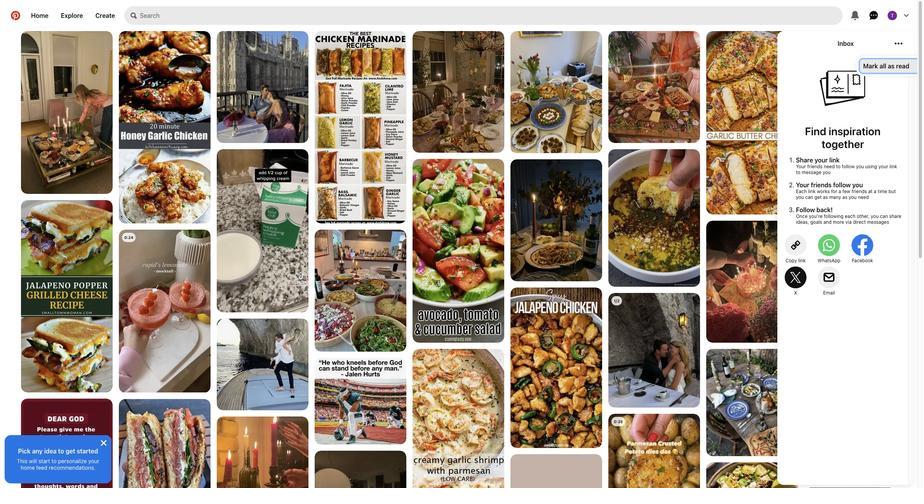 Task type: locate. For each thing, give the bounding box(es) containing it.
your down started at the left of the page
[[88, 458, 99, 464]]

following
[[824, 213, 844, 219]]

a
[[839, 188, 841, 194], [874, 188, 877, 194]]

0 horizontal spatial get
[[66, 448, 75, 455]]

mark all as read
[[863, 63, 910, 70]]

time
[[878, 188, 888, 194]]

2 horizontal spatial as
[[888, 63, 895, 70]]

create link
[[89, 6, 121, 25]]

1 vertical spatial get
[[66, 448, 75, 455]]

other,
[[857, 213, 870, 219]]

find
[[805, 125, 827, 138]]

0 horizontal spatial need
[[824, 164, 835, 169]]

1 horizontal spatial can
[[880, 213, 888, 219]]

a right at
[[874, 188, 877, 194]]

all
[[880, 63, 887, 70]]

start
[[38, 458, 50, 464]]

get inside pick any idea to get started this will start to personalize your home feed recommendations.
[[66, 448, 75, 455]]

0 vertical spatial get
[[815, 194, 822, 200]]

explore link
[[55, 6, 89, 25]]

2 your from the top
[[796, 181, 810, 188]]

home link
[[25, 6, 55, 25]]

your inside pick any idea to get started this will start to personalize your home feed recommendations.
[[88, 458, 99, 464]]

find inspiration together main content
[[0, 0, 923, 488]]

you
[[856, 164, 864, 169], [823, 169, 831, 175], [853, 181, 863, 188], [796, 194, 804, 200], [849, 194, 857, 200], [871, 213, 879, 219]]

you right message
[[823, 169, 831, 175]]

inbox
[[838, 40, 854, 47]]

0 vertical spatial need
[[824, 164, 835, 169]]

and
[[824, 219, 832, 225]]

1 your from the top
[[796, 164, 806, 169]]

follow
[[842, 164, 855, 169], [833, 181, 851, 188]]

1 vertical spatial your
[[796, 181, 810, 188]]

can
[[805, 194, 813, 200], [880, 213, 888, 219]]

via
[[846, 219, 852, 225]]

your
[[815, 157, 828, 164], [879, 164, 888, 169], [88, 458, 99, 464]]

will
[[29, 458, 37, 464]]

link
[[830, 157, 840, 164], [890, 164, 897, 169], [808, 188, 816, 194], [798, 258, 806, 263]]

you up follow
[[796, 194, 804, 200]]

started
[[77, 448, 98, 455]]

link right each
[[808, 188, 816, 194]]

1 horizontal spatial a
[[874, 188, 877, 194]]

messages
[[867, 219, 889, 225]]

once
[[796, 213, 808, 219]]

need inside share your link your friends need to follow you using your link to message you
[[824, 164, 835, 169]]

as
[[888, 63, 895, 70], [823, 194, 828, 200], [843, 194, 848, 200]]

direct
[[853, 219, 866, 225]]

follow back! once you're following each other, you can share ideas, goals and more via direct messages
[[796, 206, 902, 225]]

this contains an image of: he who kneels before god can stand before any man. image
[[315, 358, 406, 445]]

1 vertical spatial follow
[[833, 181, 851, 188]]

create
[[95, 12, 115, 19]]

0 vertical spatial your
[[796, 164, 806, 169]]

your right using in the right top of the page
[[879, 164, 888, 169]]

find inspiration together element
[[784, 157, 902, 225]]

pick
[[18, 448, 31, 455]]

this contains an image of: olive oil bread dip - the best bread dipping oil - cooking carnival image
[[609, 149, 700, 287]]

i needed this earlier today 🙏🏻 image
[[21, 399, 113, 488]]

1 horizontal spatial as
[[843, 194, 848, 200]]

whatsapp
[[818, 258, 841, 263]]

mark all as read menu item
[[860, 59, 923, 73]]

this contains an image of: holiday party table setting image
[[413, 31, 504, 153]]

list
[[0, 31, 917, 488]]

friends
[[807, 164, 823, 169], [811, 181, 832, 188], [852, 188, 867, 194]]

need right message
[[824, 164, 835, 169]]

idea
[[44, 448, 57, 455]]

as right 'many'
[[843, 194, 848, 200]]

this contains: a white pan filled with spicy jalapeño chicken, resting on a wooden surface. image
[[511, 288, 602, 448]]

back!
[[817, 206, 833, 213]]

together
[[822, 138, 864, 150]]

your friends follow you each link works for a few friends at a time but you can get as many as you need
[[796, 181, 896, 200]]

your down message
[[796, 181, 810, 188]]

1 vertical spatial can
[[880, 213, 888, 219]]

get
[[815, 194, 822, 200], [66, 448, 75, 455]]

0 horizontal spatial can
[[805, 194, 813, 200]]

1 vertical spatial need
[[858, 194, 869, 200]]

this contains an image of: black pepper chicken image
[[804, 129, 896, 312]]

2 horizontal spatial your
[[879, 164, 888, 169]]

recommendations.
[[49, 464, 96, 471]]

0 horizontal spatial your
[[88, 458, 99, 464]]

0 vertical spatial can
[[805, 194, 813, 200]]

friends left at
[[852, 188, 867, 194]]

explore
[[61, 12, 83, 19]]

this contains an image of: vanilla & honey image
[[119, 399, 211, 488]]

get up personalize
[[66, 448, 75, 455]]

you inside follow back! once you're following each other, you can share ideas, goals and more via direct messages
[[871, 213, 879, 219]]

follow up 'many'
[[833, 181, 851, 188]]

your up each
[[796, 164, 806, 169]]

0 vertical spatial follow
[[842, 164, 855, 169]]

to down together
[[836, 164, 841, 169]]

to left message
[[796, 169, 801, 175]]

this contains an image of: macræ markæ image
[[511, 159, 602, 281]]

follow left using in the right top of the page
[[842, 164, 855, 169]]

at
[[868, 188, 873, 194]]

as right all
[[888, 63, 895, 70]]

your
[[796, 164, 806, 169], [796, 181, 810, 188]]

get up back!
[[815, 194, 822, 200]]

follow
[[796, 206, 815, 213]]

each
[[845, 213, 856, 219]]

as left 'many'
[[823, 194, 828, 200]]

link right copy at bottom right
[[798, 258, 806, 263]]

each
[[796, 188, 807, 194]]

share
[[796, 157, 813, 164]]

can left share
[[880, 213, 888, 219]]

more
[[833, 219, 844, 225]]

this contains an image of: image
[[21, 31, 113, 194], [217, 31, 309, 143], [511, 31, 602, 153], [609, 31, 700, 143], [706, 349, 798, 457], [217, 417, 309, 488], [315, 451, 406, 488]]

you right other,
[[871, 213, 879, 219]]

many
[[830, 194, 841, 200]]

need right few
[[858, 194, 869, 200]]

0 horizontal spatial a
[[839, 188, 841, 194]]

need
[[824, 164, 835, 169], [858, 194, 869, 200]]

friends up works
[[807, 164, 823, 169]]

1 horizontal spatial need
[[858, 194, 869, 200]]

friends inside share your link your friends need to follow you using your link to message you
[[807, 164, 823, 169]]

a right for
[[839, 188, 841, 194]]

your inside your friends follow you each link works for a few friends at a time but you can get as many as you need
[[796, 181, 810, 188]]

can up follow
[[805, 194, 813, 200]]

this contains an image of: garlic butter chicken image
[[706, 31, 798, 215]]

your up message
[[815, 157, 828, 164]]

to
[[836, 164, 841, 169], [796, 169, 801, 175], [58, 448, 64, 455], [52, 458, 57, 464]]

find inspiration together
[[805, 125, 881, 150]]

ideas,
[[796, 219, 809, 225]]

this
[[17, 458, 27, 464]]

1 horizontal spatial get
[[815, 194, 822, 200]]

get inside your friends follow you each link works for a few friends at a time but you can get as many as you need
[[815, 194, 822, 200]]

can inside your friends follow you each link works for a few friends at a time but you can get as many as you need
[[805, 194, 813, 200]]

share your link your friends need to follow you using your link to message you
[[796, 157, 897, 175]]



Task type: describe. For each thing, give the bounding box(es) containing it.
this contains an image of: dinner party image
[[315, 230, 406, 352]]

2 a from the left
[[874, 188, 877, 194]]

this contains an image of: creamy garlic shrimp with parmesan (low carb) image
[[413, 349, 504, 488]]

you right few
[[853, 181, 863, 188]]

this contains an image of: birthday image
[[706, 221, 798, 343]]

read
[[896, 63, 910, 70]]

this contains an image of: cupid's lemonade mocktail recipe image
[[119, 230, 211, 392]]

these honey chipotle chicken rice bowls are topped with the most delicious sweet and spicy grilled chicken and avocado corn salsa! they're hearty, healthy, and perfect for weeknight dinners! #chipotlechicken #ricebowl #chickenrecipes #grilledchicken #avocado #corn #salsa #healthydinner #mealprep #mexicanfood image
[[706, 462, 798, 488]]

you're
[[809, 213, 823, 219]]

for
[[831, 188, 838, 194]]

you right 'many'
[[849, 194, 857, 200]]

follow inside share your link your friends need to follow you using your link to message you
[[842, 164, 855, 169]]

this contains an image of: honey garlic chicken image
[[119, 31, 211, 234]]

search icon image
[[131, 12, 137, 19]]

using
[[866, 164, 877, 169]]

lefeuilleter image
[[609, 293, 700, 408]]

friends down message
[[811, 181, 832, 188]]

personalize
[[58, 458, 87, 464]]

pick any idea to get started this will start to personalize your home feed recommendations.
[[17, 448, 99, 471]]

any
[[32, 448, 43, 455]]

link right using in the right top of the page
[[890, 164, 897, 169]]

1 horizontal spatial your
[[815, 157, 828, 164]]

home
[[31, 12, 48, 19]]

mark
[[863, 63, 878, 70]]

your inside share your link your friends need to follow you using your link to message you
[[796, 164, 806, 169]]

message
[[802, 169, 822, 175]]

but
[[889, 188, 896, 194]]

link inside your friends follow you each link works for a few friends at a time but you can get as many as you need
[[808, 188, 816, 194]]

tyler black image
[[888, 11, 897, 20]]

1 a from the left
[[839, 188, 841, 194]]

goals
[[811, 219, 822, 225]]

this contains an image of: affirmations for money image
[[511, 454, 602, 488]]

share
[[890, 213, 902, 219]]

this contains an image of: jalapeno popper grilled cheese image
[[21, 200, 113, 392]]

list inside find inspiration together main content
[[0, 31, 917, 488]]

facebook
[[852, 258, 873, 263]]

few
[[843, 188, 851, 194]]

works
[[817, 188, 830, 194]]

link down together
[[830, 157, 840, 164]]

Search text field
[[140, 6, 843, 25]]

copy link
[[786, 258, 806, 263]]

feed
[[36, 464, 47, 471]]

as inside menu item
[[888, 63, 895, 70]]

0 horizontal spatial as
[[823, 194, 828, 200]]

to right start
[[52, 458, 57, 464]]

you left using in the right top of the page
[[856, 164, 864, 169]]

inspiration
[[829, 125, 881, 138]]

this contains an image of: telegram blog modehaus🤍🫐 image
[[217, 319, 309, 410]]

can inside follow back! once you're following each other, you can share ideas, goals and more via direct messages
[[880, 213, 888, 219]]

best chicken marinade recipes image
[[315, 31, 406, 226]]

this contains an image of: parmesan crusted potato image
[[609, 414, 700, 488]]

x
[[794, 290, 797, 296]]

to right idea
[[58, 448, 64, 455]]

this contains an image of: avocado, tomato & cucumber salad image
[[413, 159, 504, 343]]

home
[[21, 464, 35, 471]]

copy
[[786, 258, 797, 263]]

follow inside your friends follow you each link works for a few friends at a time but you can get as many as you need
[[833, 181, 851, 188]]

this contains an image of: god if i was ever the reason for someone's pain please heal them and forgive me. image
[[804, 31, 896, 123]]

need inside your friends follow you each link works for a few friends at a time but you can get as many as you need
[[858, 194, 869, 200]]

email
[[823, 290, 835, 296]]



Task type: vqa. For each thing, say whether or not it's contained in the screenshot.
the This contains an image of: Garlic Butter Chicken
yes



